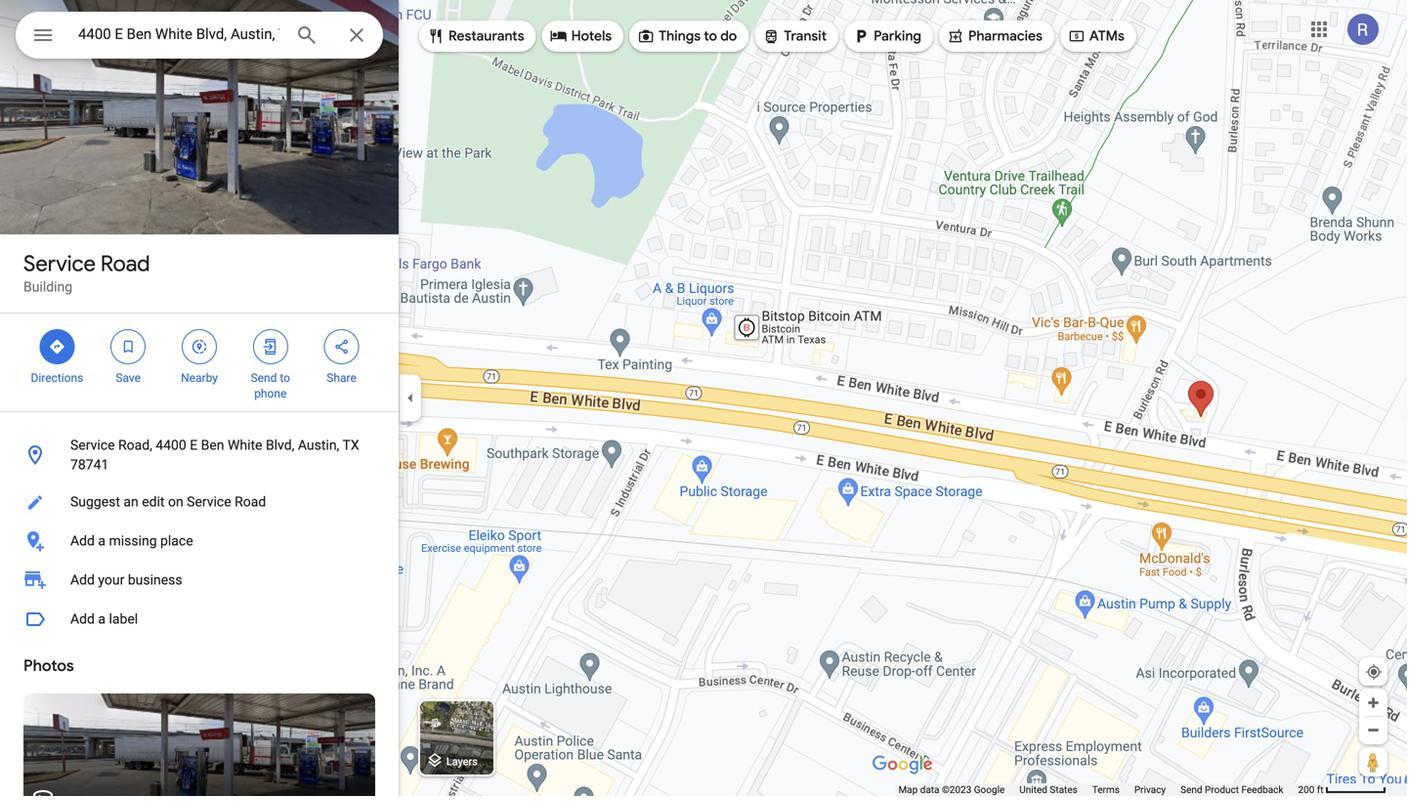 Task type: locate. For each thing, give the bounding box(es) containing it.
send product feedback button
[[1181, 784, 1284, 797]]

road down white
[[235, 494, 266, 510]]

add inside button
[[70, 533, 95, 549]]

add left your
[[70, 572, 95, 588]]

to left do
[[704, 27, 717, 45]]

4400 E Ben White Blvd, Austin, TX 78741 field
[[16, 12, 383, 59]]

google account: ruby anderson  
(rubyanndersson@gmail.com) image
[[1348, 14, 1379, 45]]

add your business
[[70, 572, 182, 588]]

road inside service road building
[[101, 250, 150, 278]]

road up 
[[101, 250, 150, 278]]

send
[[251, 371, 277, 385], [1181, 784, 1203, 796]]

google maps element
[[0, 0, 1408, 797]]

edit
[[142, 494, 165, 510]]

missing
[[109, 533, 157, 549]]

add a label button
[[0, 600, 399, 639]]

add left label
[[70, 611, 95, 628]]

0 vertical spatial to
[[704, 27, 717, 45]]

place
[[160, 533, 193, 549]]

send product feedback
[[1181, 784, 1284, 796]]

2 a from the top
[[98, 611, 106, 628]]


[[191, 336, 208, 358]]

directions
[[31, 371, 83, 385]]

ft
[[1317, 784, 1324, 796]]

add down "suggest"
[[70, 533, 95, 549]]

3 add from the top
[[70, 611, 95, 628]]

 atms
[[1068, 25, 1125, 47]]

zoom in image
[[1367, 696, 1381, 711]]

0 horizontal spatial to
[[280, 371, 290, 385]]

a left label
[[98, 611, 106, 628]]

1 horizontal spatial send
[[1181, 784, 1203, 796]]

a
[[98, 533, 106, 549], [98, 611, 106, 628]]

do
[[721, 27, 737, 45]]

1 vertical spatial to
[[280, 371, 290, 385]]

footer containing map data ©2023 google
[[899, 784, 1299, 797]]


[[550, 25, 568, 47]]

service inside service road, 4400 e ben white blvd, austin, tx 78741
[[70, 437, 115, 454]]

a for missing
[[98, 533, 106, 549]]

hotels
[[572, 27, 612, 45]]

suggest an edit on service road
[[70, 494, 266, 510]]

map data ©2023 google
[[899, 784, 1005, 796]]

service for road,
[[70, 437, 115, 454]]

parking
[[874, 27, 922, 45]]

service road building
[[23, 250, 150, 295]]

1 horizontal spatial road
[[235, 494, 266, 510]]

service right on
[[187, 494, 231, 510]]

1 vertical spatial send
[[1181, 784, 1203, 796]]

send inside the send product feedback button
[[1181, 784, 1203, 796]]

service
[[23, 250, 96, 278], [70, 437, 115, 454], [187, 494, 231, 510]]

None field
[[78, 22, 280, 46]]

78741
[[70, 457, 109, 473]]

states
[[1050, 784, 1078, 796]]

transit
[[784, 27, 827, 45]]

terms
[[1093, 784, 1120, 796]]

terms button
[[1093, 784, 1120, 797]]

google
[[974, 784, 1005, 796]]

0 vertical spatial add
[[70, 533, 95, 549]]

1 vertical spatial road
[[235, 494, 266, 510]]

1 a from the top
[[98, 533, 106, 549]]

product
[[1205, 784, 1239, 796]]

 search field
[[16, 12, 383, 63]]

0 horizontal spatial send
[[251, 371, 277, 385]]

nearby
[[181, 371, 218, 385]]

show your location image
[[1366, 664, 1383, 681]]

phone
[[254, 387, 287, 401]]

add for add a missing place
[[70, 533, 95, 549]]

0 horizontal spatial road
[[101, 250, 150, 278]]

a inside add a label button
[[98, 611, 106, 628]]

road
[[101, 250, 150, 278], [235, 494, 266, 510]]

united states button
[[1020, 784, 1078, 797]]


[[119, 336, 137, 358]]

a inside add a missing place button
[[98, 533, 106, 549]]

service up building
[[23, 250, 96, 278]]

 parking
[[852, 25, 922, 47]]

none field inside 4400 e ben white blvd, austin, tx 78741 field
[[78, 22, 280, 46]]

1 add from the top
[[70, 533, 95, 549]]


[[852, 25, 870, 47]]

to up phone
[[280, 371, 290, 385]]

add inside button
[[70, 611, 95, 628]]

send inside 'send to phone'
[[251, 371, 277, 385]]


[[262, 336, 279, 358]]

blvd,
[[266, 437, 295, 454]]

service road main content
[[0, 0, 399, 797]]

an
[[124, 494, 139, 510]]

send for send product feedback
[[1181, 784, 1203, 796]]

send for send to phone
[[251, 371, 277, 385]]

2 vertical spatial add
[[70, 611, 95, 628]]

road,
[[118, 437, 152, 454]]

service for road
[[23, 250, 96, 278]]

privacy
[[1135, 784, 1166, 796]]

a left missing
[[98, 533, 106, 549]]

1 vertical spatial add
[[70, 572, 95, 588]]

service up the 78741
[[70, 437, 115, 454]]

send left product
[[1181, 784, 1203, 796]]

service inside service road building
[[23, 250, 96, 278]]

save
[[116, 371, 141, 385]]

actions for service road region
[[0, 314, 399, 412]]

200 ft button
[[1299, 784, 1387, 796]]

a for label
[[98, 611, 106, 628]]

0 vertical spatial a
[[98, 533, 106, 549]]


[[31, 21, 55, 49]]

footer
[[899, 784, 1299, 797]]

send up phone
[[251, 371, 277, 385]]

1 vertical spatial a
[[98, 611, 106, 628]]

0 vertical spatial road
[[101, 250, 150, 278]]

0 vertical spatial service
[[23, 250, 96, 278]]

feedback
[[1242, 784, 1284, 796]]

to
[[704, 27, 717, 45], [280, 371, 290, 385]]

privacy button
[[1135, 784, 1166, 797]]

2 add from the top
[[70, 572, 95, 588]]

1 vertical spatial service
[[70, 437, 115, 454]]

building
[[23, 279, 72, 295]]

to inside 'send to phone'
[[280, 371, 290, 385]]

0 vertical spatial send
[[251, 371, 277, 385]]

add for add your business
[[70, 572, 95, 588]]

1 horizontal spatial to
[[704, 27, 717, 45]]

suggest
[[70, 494, 120, 510]]

add
[[70, 533, 95, 549], [70, 572, 95, 588], [70, 611, 95, 628]]



Task type: describe. For each thing, give the bounding box(es) containing it.
ben
[[201, 437, 224, 454]]

to inside  things to do
[[704, 27, 717, 45]]

share
[[327, 371, 357, 385]]

restaurants
[[449, 27, 525, 45]]

atms
[[1090, 27, 1125, 45]]

add a label
[[70, 611, 138, 628]]

2 vertical spatial service
[[187, 494, 231, 510]]

 button
[[16, 12, 70, 63]]

tx
[[343, 437, 359, 454]]


[[333, 336, 351, 358]]

map
[[899, 784, 918, 796]]

your
[[98, 572, 124, 588]]

things
[[659, 27, 701, 45]]

suggest an edit on service road button
[[0, 483, 399, 522]]

service road, 4400 e ben white blvd, austin, tx 78741 button
[[0, 428, 399, 483]]


[[1068, 25, 1086, 47]]

send to phone
[[251, 371, 290, 401]]

zoom out image
[[1367, 723, 1381, 738]]

footer inside google maps element
[[899, 784, 1299, 797]]

road inside button
[[235, 494, 266, 510]]

200
[[1299, 784, 1315, 796]]


[[947, 25, 965, 47]]

4400
[[156, 437, 186, 454]]

data
[[921, 784, 940, 796]]

 pharmacies
[[947, 25, 1043, 47]]

united
[[1020, 784, 1048, 796]]

austin,
[[298, 437, 339, 454]]

 transit
[[763, 25, 827, 47]]


[[637, 25, 655, 47]]

200 ft
[[1299, 784, 1324, 796]]

pharmacies
[[969, 27, 1043, 45]]

add a missing place
[[70, 533, 193, 549]]

layers
[[446, 756, 478, 768]]


[[763, 25, 780, 47]]

service road, 4400 e ben white blvd, austin, tx 78741
[[70, 437, 359, 473]]

add your business link
[[0, 561, 399, 600]]

add a missing place button
[[0, 522, 399, 561]]

 restaurants
[[427, 25, 525, 47]]

show street view coverage image
[[1360, 748, 1388, 777]]

white
[[228, 437, 262, 454]]

 things to do
[[637, 25, 737, 47]]

e
[[190, 437, 198, 454]]

©2023
[[942, 784, 972, 796]]


[[427, 25, 445, 47]]

add for add a label
[[70, 611, 95, 628]]

photos
[[23, 656, 74, 676]]

collapse side panel image
[[400, 388, 421, 409]]

united states
[[1020, 784, 1078, 796]]


[[48, 336, 66, 358]]

business
[[128, 572, 182, 588]]

on
[[168, 494, 183, 510]]

label
[[109, 611, 138, 628]]

 hotels
[[550, 25, 612, 47]]



Task type: vqa. For each thing, say whether or not it's contained in the screenshot.
Thai Baht THB at top
no



